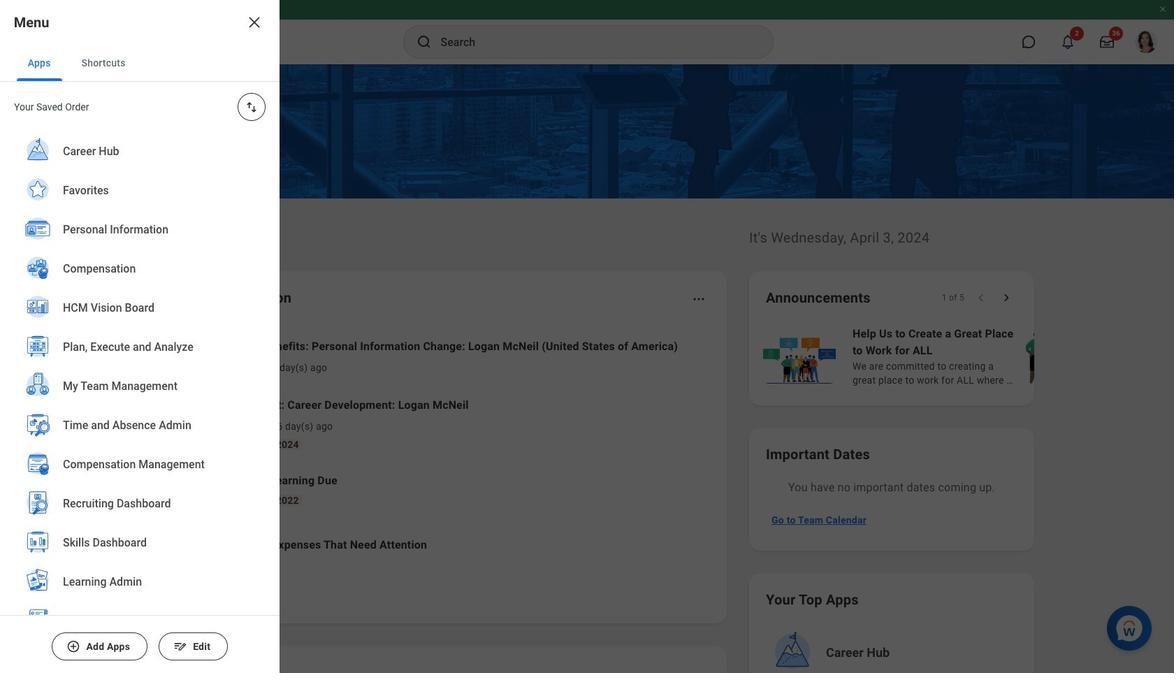 Task type: vqa. For each thing, say whether or not it's contained in the screenshot.
"close environment banner" icon
yes



Task type: describe. For each thing, give the bounding box(es) containing it.
chevron right small image
[[1000, 291, 1014, 305]]

2 inbox image from the top
[[177, 413, 198, 434]]

search image
[[416, 34, 432, 50]]

sort image
[[245, 100, 259, 114]]

notifications large image
[[1061, 35, 1075, 49]]

profile logan mcneil element
[[1127, 27, 1166, 57]]



Task type: locate. For each thing, give the bounding box(es) containing it.
list
[[0, 132, 280, 673], [761, 324, 1175, 389], [157, 327, 710, 573]]

banner
[[0, 0, 1175, 64]]

text edit image
[[173, 640, 187, 654]]

main content
[[0, 64, 1175, 673]]

status
[[942, 292, 965, 303]]

inbox image
[[177, 346, 198, 367], [177, 413, 198, 434]]

1 vertical spatial inbox image
[[177, 413, 198, 434]]

global navigation dialog
[[0, 0, 280, 673]]

tab list
[[0, 45, 280, 82]]

0 vertical spatial inbox image
[[177, 346, 198, 367]]

inbox large image
[[1101, 35, 1115, 49]]

plus circle image
[[67, 640, 81, 654]]

x image
[[246, 14, 263, 31]]

chevron left small image
[[975, 291, 989, 305]]

close environment banner image
[[1159, 5, 1168, 13]]

1 inbox image from the top
[[177, 346, 198, 367]]



